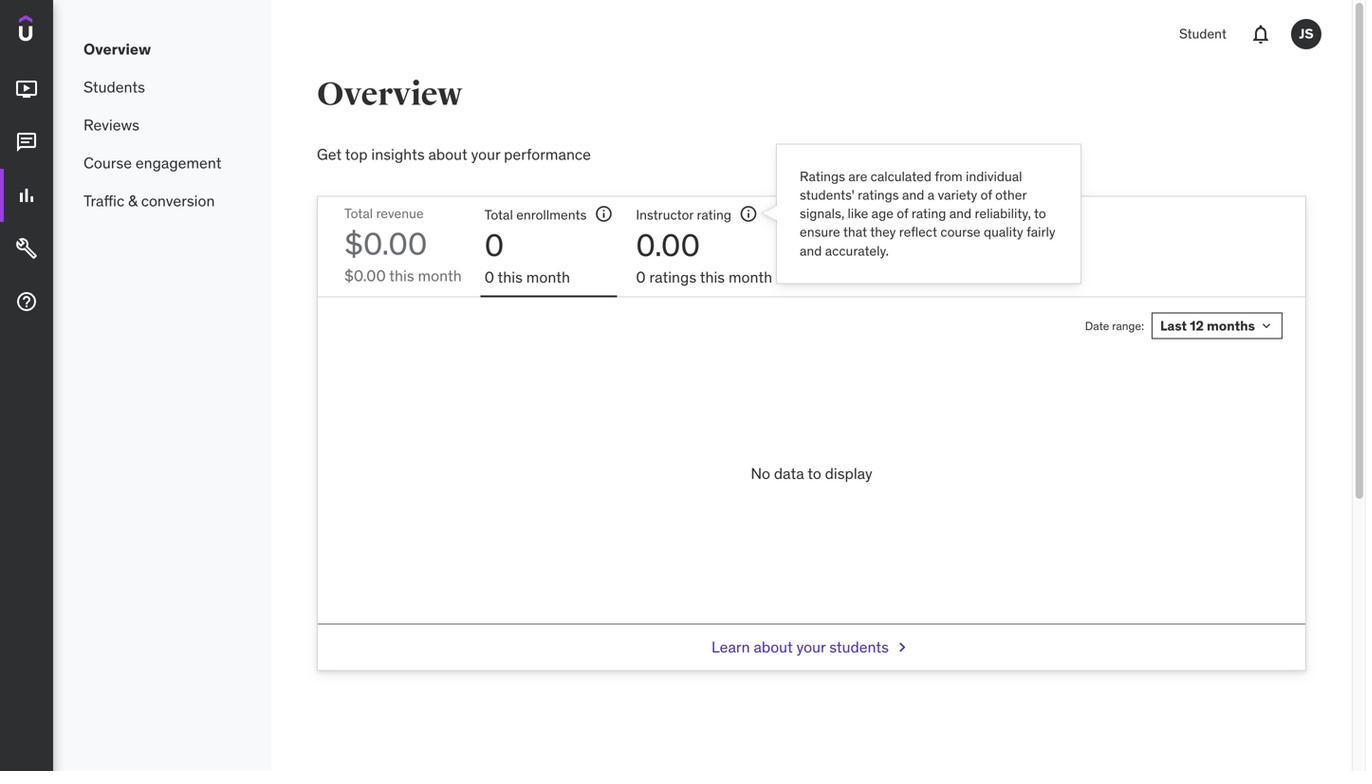 Task type: locate. For each thing, give the bounding box(es) containing it.
1 vertical spatial of
[[897, 205, 909, 222]]

this inside 0 0 this month
[[498, 267, 523, 287]]

and left a
[[903, 187, 925, 204]]

reflect
[[900, 224, 938, 241]]

1 horizontal spatial overview
[[317, 75, 463, 114]]

of
[[981, 187, 993, 204], [897, 205, 909, 222]]

0 horizontal spatial month
[[418, 266, 462, 285]]

total
[[345, 205, 373, 222], [485, 206, 513, 223]]

medium image
[[15, 184, 38, 207], [15, 237, 38, 260]]

medium image
[[15, 78, 38, 101], [15, 131, 38, 154], [15, 291, 38, 313]]

0 horizontal spatial total
[[345, 205, 373, 222]]

0 horizontal spatial overview
[[84, 39, 151, 59]]

2 medium image from the top
[[15, 131, 38, 154]]

like
[[848, 205, 869, 222]]

1 horizontal spatial total
[[485, 206, 513, 223]]

1 vertical spatial to
[[808, 464, 822, 484]]

0 vertical spatial $0.00
[[345, 225, 428, 263]]

revenue
[[376, 205, 424, 222]]

0 horizontal spatial ratings
[[650, 267, 697, 287]]

1 horizontal spatial ratings
[[858, 187, 899, 204]]

1 vertical spatial medium image
[[15, 237, 38, 260]]

0 vertical spatial medium image
[[15, 184, 38, 207]]

0 horizontal spatial this
[[389, 266, 414, 285]]

overview link
[[53, 30, 271, 68]]

2 horizontal spatial month
[[729, 267, 773, 287]]

learn about your students link
[[712, 625, 912, 671]]

course
[[941, 224, 981, 241]]

students'
[[800, 187, 855, 204]]

2 vertical spatial and
[[800, 242, 822, 259]]

1 horizontal spatial your
[[797, 638, 826, 657]]

1 horizontal spatial this
[[498, 267, 523, 287]]

0
[[485, 226, 504, 264], [485, 267, 494, 287], [636, 267, 646, 287]]

1 vertical spatial overview
[[317, 75, 463, 114]]

ratings
[[800, 168, 846, 185]]

0 for 0
[[485, 267, 494, 287]]

this
[[389, 266, 414, 285], [498, 267, 523, 287], [700, 267, 725, 287]]

from
[[935, 168, 963, 185]]

overview up insights
[[317, 75, 463, 114]]

variety
[[938, 187, 978, 204]]

course
[[84, 153, 132, 173]]

0.00
[[636, 226, 700, 264]]

ratings down 0.00
[[650, 267, 697, 287]]

1 vertical spatial about
[[754, 638, 793, 657]]

1 medium image from the top
[[15, 184, 38, 207]]

calculated
[[871, 168, 932, 185]]

this inside 0.00 0 ratings this month
[[700, 267, 725, 287]]

month down the enrollment
[[527, 267, 570, 287]]

small image
[[893, 638, 912, 657]]

performance
[[504, 145, 591, 164]]

traffic & conversion
[[84, 191, 215, 211]]

0 horizontal spatial to
[[808, 464, 822, 484]]

this down revenue
[[389, 266, 414, 285]]

traffic
[[84, 191, 125, 211]]

learn
[[712, 638, 750, 657]]

total inside total revenue $0.00 $0.00 this month
[[345, 205, 373, 222]]

reliability,
[[975, 205, 1032, 222]]

and
[[903, 187, 925, 204], [950, 205, 972, 222], [800, 242, 822, 259]]

1 vertical spatial medium image
[[15, 131, 38, 154]]

ratings are calculated from individual students' ratings and a variety of other signals, like age of rating and reliability, to ensure that they reflect course quality fairly and accurately.
[[800, 168, 1056, 259]]

2 horizontal spatial this
[[700, 267, 725, 287]]

last 12 months button
[[1152, 313, 1283, 339]]

and down ensure
[[800, 242, 822, 259]]

they
[[871, 224, 896, 241]]

1 horizontal spatial to
[[1035, 205, 1047, 222]]

0 inside 0.00 0 ratings this month
[[636, 267, 646, 287]]

total left the enrollment
[[485, 206, 513, 223]]

engagement
[[136, 153, 222, 173]]

to up fairly
[[1035, 205, 1047, 222]]

about
[[428, 145, 468, 164], [754, 638, 793, 657]]

reviews link
[[53, 106, 271, 144]]

0 vertical spatial about
[[428, 145, 468, 164]]

your left performance
[[471, 145, 500, 164]]

0 vertical spatial ratings
[[858, 187, 899, 204]]

this down total enrollment
[[498, 267, 523, 287]]

month down revenue
[[418, 266, 462, 285]]

your
[[471, 145, 500, 164], [797, 638, 826, 657]]

0 vertical spatial medium image
[[15, 78, 38, 101]]

about right insights
[[428, 145, 468, 164]]

0 vertical spatial overview
[[84, 39, 151, 59]]

ratings
[[858, 187, 899, 204], [650, 267, 697, 287]]

month
[[418, 266, 462, 285], [527, 267, 570, 287], [729, 267, 773, 287]]

0 for 0.00
[[636, 267, 646, 287]]

overview up students
[[84, 39, 151, 59]]

and up the course
[[950, 205, 972, 222]]

to right data
[[808, 464, 822, 484]]

instructor ratin
[[636, 206, 724, 223]]

to
[[1035, 205, 1047, 222], [808, 464, 822, 484]]

total left revenue
[[345, 205, 373, 222]]

overview
[[84, 39, 151, 59], [317, 75, 463, 114]]

about right learn
[[754, 638, 793, 657]]

of right age
[[897, 205, 909, 222]]

this down 0.00
[[700, 267, 725, 287]]

months
[[1207, 317, 1256, 334]]

this inside total revenue $0.00 $0.00 this month
[[389, 266, 414, 285]]

students
[[830, 638, 889, 657]]

your left the students
[[797, 638, 826, 657]]

1 vertical spatial $0.00
[[345, 266, 386, 285]]

1 vertical spatial and
[[950, 205, 972, 222]]

reviews
[[84, 115, 139, 135]]

instructor
[[636, 206, 694, 223]]

a
[[928, 187, 935, 204]]

0 vertical spatial of
[[981, 187, 993, 204]]

0 horizontal spatial your
[[471, 145, 500, 164]]

2 vertical spatial medium image
[[15, 291, 38, 313]]

s
[[580, 206, 587, 223]]

$0.00
[[345, 225, 428, 263], [345, 266, 386, 285]]

1 horizontal spatial and
[[903, 187, 925, 204]]

0 vertical spatial to
[[1035, 205, 1047, 222]]

g
[[724, 206, 732, 223]]

no data to display
[[751, 464, 873, 484]]

ratings up age
[[858, 187, 899, 204]]

1 horizontal spatial month
[[527, 267, 570, 287]]

ratings inside 0.00 0 ratings this month
[[650, 267, 697, 287]]

course engagement link
[[53, 144, 271, 182]]

of down "individual"
[[981, 187, 993, 204]]

month down get info image
[[729, 267, 773, 287]]

last
[[1161, 317, 1187, 334]]

month inside 0 0 this month
[[527, 267, 570, 287]]

1 horizontal spatial of
[[981, 187, 993, 204]]

get info image
[[595, 204, 613, 223]]

0 horizontal spatial about
[[428, 145, 468, 164]]

display
[[825, 464, 873, 484]]

0 0 this month
[[485, 226, 570, 287]]

students link
[[53, 68, 271, 106]]

12
[[1190, 317, 1204, 334]]

0 horizontal spatial and
[[800, 242, 822, 259]]

0 vertical spatial your
[[471, 145, 500, 164]]

accurately.
[[826, 242, 889, 259]]

1 vertical spatial ratings
[[650, 267, 697, 287]]

that
[[844, 224, 868, 241]]



Task type: describe. For each thing, give the bounding box(es) containing it.
traffic & conversion link
[[53, 182, 271, 220]]

last 12 months
[[1161, 317, 1256, 334]]

2 $0.00 from the top
[[345, 266, 386, 285]]

0.00 0 ratings this month
[[636, 226, 773, 287]]

signals,
[[800, 205, 845, 222]]

ratin
[[697, 206, 724, 223]]

ensure
[[800, 224, 841, 241]]

month inside 0.00 0 ratings this month
[[729, 267, 773, 287]]

are
[[849, 168, 868, 185]]

no
[[751, 464, 771, 484]]

&
[[128, 191, 138, 211]]

total for total enrollment
[[485, 206, 513, 223]]

rating
[[912, 205, 947, 222]]

1 horizontal spatial about
[[754, 638, 793, 657]]

to inside ratings are calculated from individual students' ratings and a variety of other signals, like age of rating and reliability, to ensure that they reflect course quality fairly and accurately.
[[1035, 205, 1047, 222]]

3 medium image from the top
[[15, 291, 38, 313]]

quality
[[984, 224, 1024, 241]]

learn about your students
[[712, 638, 889, 657]]

individual
[[966, 168, 1023, 185]]

ratings inside ratings are calculated from individual students' ratings and a variety of other signals, like age of rating and reliability, to ensure that they reflect course quality fairly and accurately.
[[858, 187, 899, 204]]

js
[[1300, 25, 1314, 42]]

udemy image
[[19, 15, 105, 48]]

age
[[872, 205, 894, 222]]

course engagement
[[84, 153, 222, 173]]

insights
[[371, 145, 425, 164]]

date range:
[[1086, 319, 1145, 333]]

1 vertical spatial your
[[797, 638, 826, 657]]

enrollment
[[516, 206, 580, 223]]

get info image
[[739, 204, 758, 223]]

student
[[1180, 25, 1227, 42]]

1 medium image from the top
[[15, 78, 38, 101]]

range:
[[1113, 319, 1145, 333]]

top
[[345, 145, 368, 164]]

other
[[996, 187, 1027, 204]]

total revenue $0.00 $0.00 this month
[[345, 205, 462, 285]]

get
[[317, 145, 342, 164]]

data
[[774, 464, 805, 484]]

1 $0.00 from the top
[[345, 225, 428, 263]]

total enrollment
[[485, 206, 580, 223]]

overview inside overview link
[[84, 39, 151, 59]]

students
[[84, 77, 145, 97]]

get top insights about your performance
[[317, 145, 591, 164]]

xsmall image
[[1259, 319, 1275, 334]]

0 horizontal spatial of
[[897, 205, 909, 222]]

date
[[1086, 319, 1110, 333]]

student link
[[1168, 11, 1239, 57]]

month inside total revenue $0.00 $0.00 this month
[[418, 266, 462, 285]]

notifications image
[[1250, 23, 1273, 46]]

total for total revenue $0.00 $0.00 this month
[[345, 205, 373, 222]]

fairly
[[1027, 224, 1056, 241]]

0 vertical spatial and
[[903, 187, 925, 204]]

2 horizontal spatial and
[[950, 205, 972, 222]]

2 medium image from the top
[[15, 237, 38, 260]]

conversion
[[141, 191, 215, 211]]

js link
[[1284, 11, 1330, 57]]



Task type: vqa. For each thing, say whether or not it's contained in the screenshot.
the right ratings
yes



